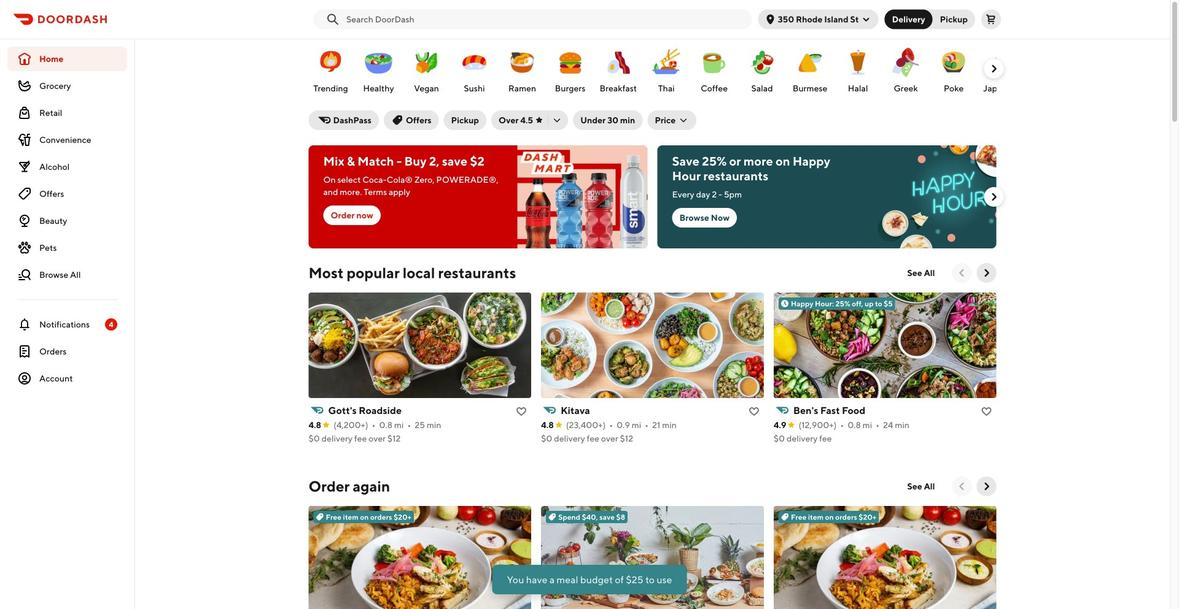 Task type: describe. For each thing, give the bounding box(es) containing it.
Store search: begin typing to search for stores available on DoorDash text field
[[346, 13, 745, 25]]

next button of carousel image
[[981, 481, 993, 493]]

toggle order method (delivery or pickup) option group
[[885, 10, 975, 29]]

previous button of carousel image
[[956, 481, 968, 493]]

previous button of carousel image
[[956, 267, 968, 279]]



Task type: vqa. For each thing, say whether or not it's contained in the screenshot.
second Previous button of carousel IMAGE
yes



Task type: locate. For each thing, give the bounding box(es) containing it.
2 vertical spatial next button of carousel image
[[981, 267, 993, 279]]

0 vertical spatial next button of carousel image
[[988, 63, 1000, 75]]

next button of carousel image
[[988, 63, 1000, 75], [988, 191, 1000, 203], [981, 267, 993, 279]]

1 vertical spatial next button of carousel image
[[988, 191, 1000, 203]]

0 items, open order cart image
[[987, 14, 996, 24]]

None button
[[885, 10, 933, 29], [925, 10, 975, 29], [885, 10, 933, 29], [925, 10, 975, 29]]



